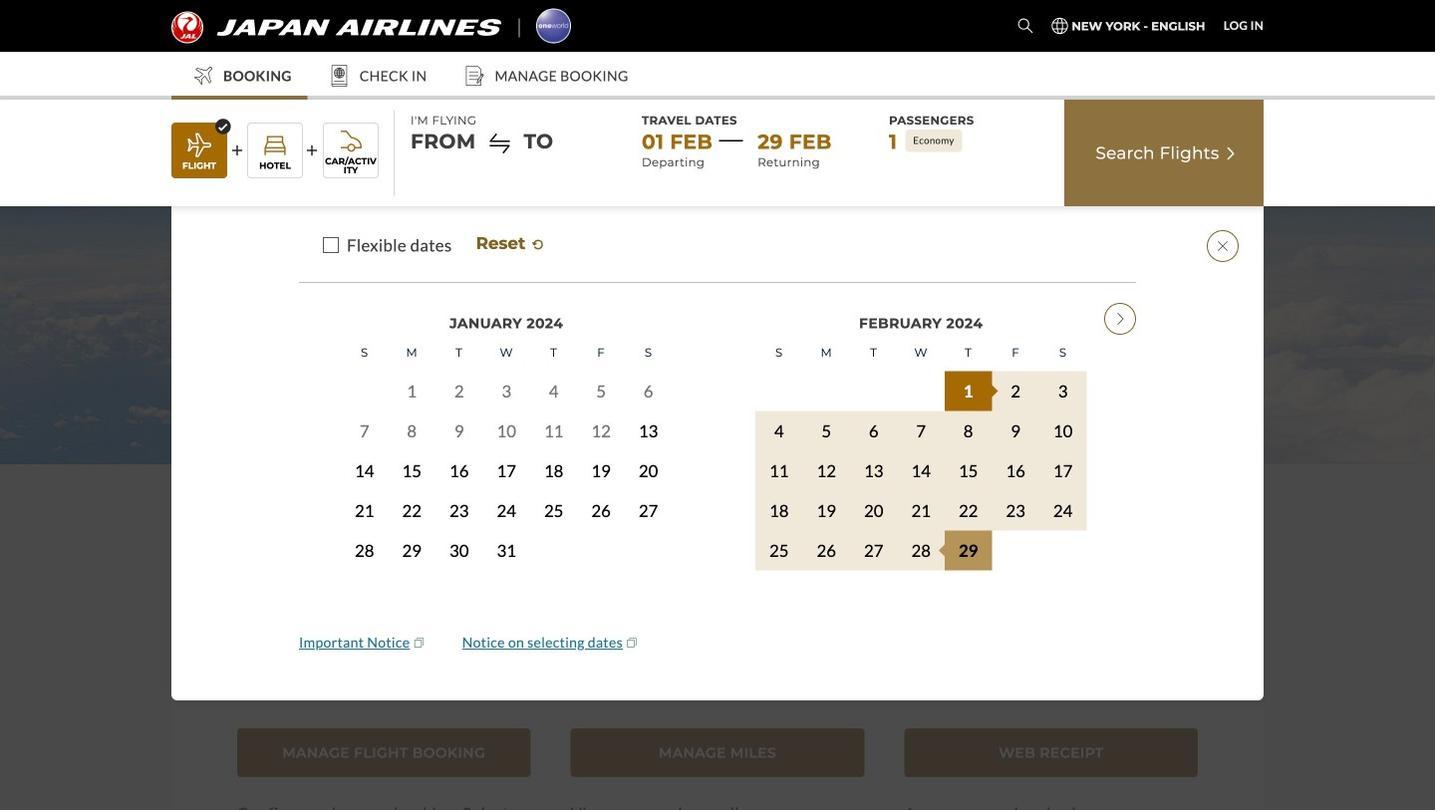 Task type: vqa. For each thing, say whether or not it's contained in the screenshot.
Monday "element" related to first Sunday element from right
yes



Task type: locate. For each thing, give the bounding box(es) containing it.
0 horizontal spatial wednesday element
[[483, 334, 530, 371]]

2 thursday element from the left
[[945, 334, 993, 371]]

1 horizontal spatial wednesday element
[[898, 334, 945, 371]]

1 horizontal spatial sunday element
[[756, 334, 803, 371]]

1 tuesday element from the left
[[436, 334, 483, 371]]

1 saturday element from the left
[[625, 334, 672, 371]]

2 saturday element from the left
[[1040, 334, 1087, 371]]

1 horizontal spatial friday element
[[993, 334, 1040, 371]]

1 horizontal spatial monday element
[[803, 334, 851, 371]]

0 horizontal spatial friday element
[[578, 334, 625, 371]]

saturday element for 1st friday element from the right
[[1040, 334, 1087, 371]]

2 sunday element from the left
[[756, 334, 803, 371]]

thursday element for wednesday element for tuesday 'element' associated with 1st friday element from the right
[[945, 334, 993, 371]]

2 monday element from the left
[[803, 334, 851, 371]]

2 tuesday element from the left
[[851, 334, 898, 371]]

1 sunday element from the left
[[341, 334, 388, 371]]

1 wednesday element from the left
[[483, 334, 530, 371]]

1 horizontal spatial tuesday element
[[851, 334, 898, 371]]

0 horizontal spatial thursday element
[[530, 334, 578, 371]]

wednesday element
[[483, 334, 530, 371], [898, 334, 945, 371]]

1 monday element from the left
[[388, 334, 436, 371]]

saturday element
[[625, 334, 672, 371], [1040, 334, 1087, 371]]

japan airlines image
[[172, 11, 502, 43]]

monday element for tuesday 'element' related to 2nd friday element from right
[[388, 334, 436, 371]]

monday element
[[388, 334, 436, 371], [803, 334, 851, 371]]

tuesday element
[[436, 334, 483, 371], [851, 334, 898, 371]]

2 wednesday element from the left
[[898, 334, 945, 371]]

0 horizontal spatial saturday element
[[625, 334, 672, 371]]

sunday element for monday element for tuesday 'element' associated with 1st friday element from the right
[[756, 334, 803, 371]]

0 horizontal spatial tuesday element
[[436, 334, 483, 371]]

friday element
[[578, 334, 625, 371], [993, 334, 1040, 371]]

tab list
[[172, 528, 1264, 663]]

1 horizontal spatial thursday element
[[945, 334, 993, 371]]

0 horizontal spatial monday element
[[388, 334, 436, 371]]

1 thursday element from the left
[[530, 334, 578, 371]]

sunday element
[[341, 334, 388, 371], [756, 334, 803, 371]]

1 horizontal spatial saturday element
[[1040, 334, 1087, 371]]

thursday element
[[530, 334, 578, 371], [945, 334, 993, 371]]

1 friday element from the left
[[578, 334, 625, 371]]

0 horizontal spatial sunday element
[[341, 334, 388, 371]]



Task type: describe. For each thing, give the bounding box(es) containing it.
tuesday element for 1st friday element from the right
[[851, 334, 898, 371]]

2 friday element from the left
[[993, 334, 1040, 371]]

saturday element for 2nd friday element from right
[[625, 334, 672, 371]]

thursday element for wednesday element corresponding to tuesday 'element' related to 2nd friday element from right
[[530, 334, 578, 371]]

monday element for tuesday 'element' associated with 1st friday element from the right
[[803, 334, 851, 371]]

sunday element for tuesday 'element' related to 2nd friday element from right monday element
[[341, 334, 388, 371]]

wednesday element for tuesday 'element' associated with 1st friday element from the right
[[898, 334, 945, 371]]

close image
[[1208, 231, 1239, 262]]

reset image
[[531, 237, 547, 253]]

one world image
[[537, 8, 572, 43]]

tuesday element for 2nd friday element from right
[[436, 334, 483, 371]]

wednesday element for tuesday 'element' related to 2nd friday element from right
[[483, 334, 530, 371]]



